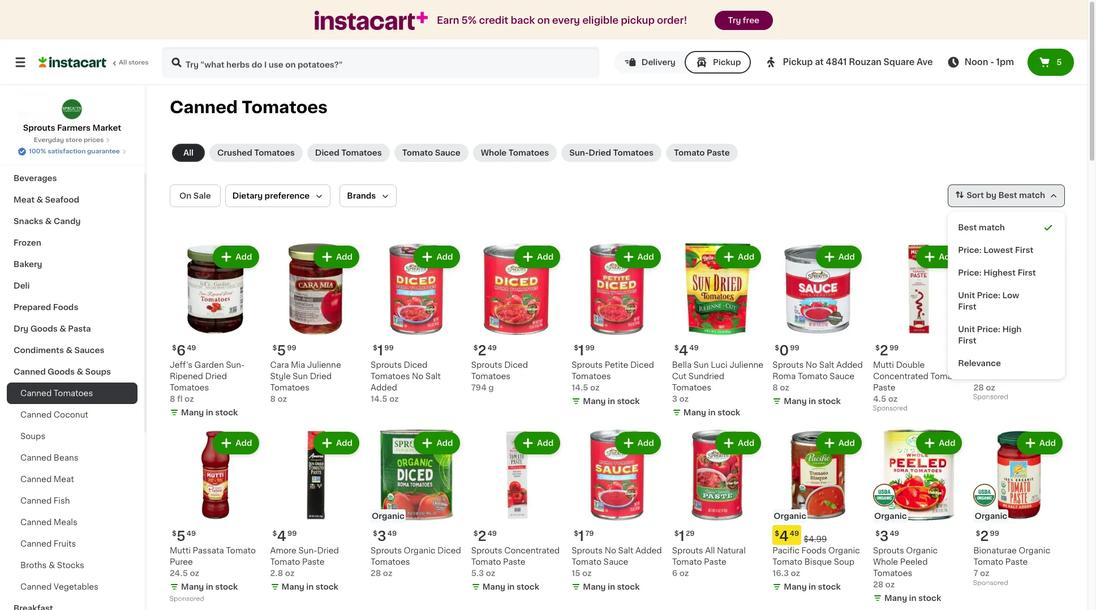 Task type: vqa. For each thing, say whether or not it's contained in the screenshot.
On Sale button at the left top of the page
yes



Task type: locate. For each thing, give the bounding box(es) containing it.
relevance option
[[953, 352, 1061, 375]]

julienne right mia
[[307, 361, 341, 369]]

16.3
[[773, 569, 789, 577]]

2 horizontal spatial all
[[705, 547, 715, 555]]

$ for mutti double concentrated tomato paste
[[875, 344, 880, 351]]

49 up sprouts organic whole peeled tomatoes 28 oz
[[890, 530, 899, 537]]

sprouts diced tomatoes no salt added 14.5 oz
[[371, 361, 441, 403]]

4 up pacific at right
[[779, 530, 789, 543]]

sponsored badge image inside product "group"
[[974, 394, 1008, 400]]

sprouts farmers market logo image
[[61, 98, 83, 120]]

stock down sprouts no salt added roma tomato sauce 8 oz
[[818, 397, 841, 405]]

$ 2 99 for mutti
[[875, 344, 899, 357]]

many for $ 6 49
[[181, 408, 204, 416]]

0 horizontal spatial whole
[[481, 149, 507, 157]]

0 vertical spatial 14.5
[[572, 383, 588, 391]]

2 unit from the top
[[958, 325, 975, 333]]

$ 2 49 for sprouts concentrated tomato paste
[[474, 530, 497, 543]]

& for stocks
[[49, 561, 55, 569]]

& inside condiments & sauces 'link'
[[66, 346, 72, 354]]

prepared foods link
[[7, 297, 138, 318]]

many in stock down mutti passata tomato puree 24.5 oz
[[181, 583, 238, 591]]

earn
[[437, 16, 459, 25]]

1 $ 1 99 from the left
[[373, 344, 394, 357]]

1 left 29
[[679, 530, 685, 543]]

many in stock for $ 2 49
[[483, 583, 539, 591]]

in for $ 1 99
[[608, 397, 615, 405]]

& for sauces
[[66, 346, 72, 354]]

1 $ 2 49 from the top
[[474, 344, 497, 357]]

2 for bionaturae organic tomato paste
[[980, 530, 989, 543]]

& for eggs
[[38, 153, 44, 161]]

unit inside 'unit price: high first'
[[958, 325, 975, 333]]

1 horizontal spatial 14.5
[[572, 383, 588, 391]]

$ 4 99
[[273, 530, 297, 543]]

foods up dry goods & pasta link
[[53, 303, 78, 311]]

0 horizontal spatial 6
[[177, 344, 186, 357]]

soups up canned beans
[[20, 432, 45, 440]]

1 for sprouts all natural tomato paste
[[679, 530, 685, 543]]

canned tomatoes up canned coconut
[[20, 389, 93, 397]]

28 for mutti peeled whole tomatoes 28 oz
[[974, 383, 984, 391]]

2 horizontal spatial 3
[[880, 530, 889, 543]]

in down mutti passata tomato puree 24.5 oz
[[206, 583, 213, 591]]

1 item badge image from the left
[[873, 484, 896, 506]]

canned for "canned meals" link
[[20, 518, 52, 526]]

$ 4 49 up pacific at right
[[775, 530, 799, 543]]

& right broths
[[49, 561, 55, 569]]

8 inside jeff's garden sun- ripened dried tomatoes 8 fl oz
[[170, 395, 175, 403]]

sprouts inside sprouts diced tomatoes 794 g
[[471, 361, 502, 369]]

0 horizontal spatial $ 3 49
[[373, 530, 397, 543]]

many down sprouts no salt added tomato sauce 15 oz
[[583, 583, 606, 591]]

2 vertical spatial sun-
[[298, 547, 317, 555]]

sort
[[967, 191, 984, 199]]

sun up sundried
[[694, 361, 709, 369]]

0 vertical spatial $ 2 99
[[875, 344, 899, 357]]

1 vertical spatial whole
[[1026, 361, 1051, 369]]

sprouts inside the sprouts concentrated tomato paste 5.3 oz
[[471, 547, 502, 555]]

many in stock down sprouts no salt added tomato sauce 15 oz
[[583, 583, 640, 591]]

sun-dried tomatoes link
[[562, 144, 662, 162]]

unit price: high first option
[[953, 318, 1061, 352]]

best right by
[[999, 191, 1017, 199]]

dietary
[[232, 192, 263, 200]]

1 vertical spatial meat
[[54, 475, 74, 483]]

1 vertical spatial foods
[[802, 547, 826, 555]]

stocks
[[57, 561, 84, 569]]

2 item badge image from the left
[[974, 484, 996, 506]]

29
[[686, 530, 695, 537]]

99 for mutti double concentrated tomato paste
[[890, 344, 899, 351]]

1 horizontal spatial all
[[183, 149, 194, 157]]

$ up jeff's
[[172, 344, 177, 351]]

delivery
[[642, 58, 676, 66]]

0 vertical spatial brands
[[48, 110, 76, 118]]

$ 2 49 for sprouts diced tomatoes
[[474, 344, 497, 357]]

add button for sprouts no salt added roma tomato sauce
[[817, 247, 861, 267]]

many in stock for $ 3 49
[[885, 594, 941, 602]]

mutti down 'unit price: high first'
[[974, 361, 995, 369]]

whole inside mutti peeled whole tomatoes 28 oz
[[1026, 361, 1051, 369]]

28 inside the sprouts organic diced tomatoes 28 oz
[[371, 569, 381, 577]]

many for $ 2 49
[[483, 583, 505, 591]]

stock down jeff's garden sun- ripened dried tomatoes 8 fl oz
[[215, 408, 238, 416]]

1 up sprouts petite diced tomatoes 14.5 oz
[[578, 344, 584, 357]]

$ 1 99 up sprouts diced tomatoes no salt added 14.5 oz
[[373, 344, 394, 357]]

None search field
[[162, 46, 600, 78]]

$ up pacific at right
[[775, 530, 779, 537]]

add button for sprouts organic diced tomatoes
[[415, 433, 459, 453]]

0 vertical spatial all
[[119, 59, 127, 66]]

best inside option
[[958, 224, 977, 231]]

brands down diced tomatoes
[[347, 192, 376, 200]]

$ left 79
[[574, 530, 578, 537]]

1 horizontal spatial mutti
[[873, 361, 894, 369]]

4841
[[826, 58, 847, 66]]

canned inside 'link'
[[20, 389, 52, 397]]

sprouts brands link
[[7, 103, 138, 125]]

sprouts for sprouts farmers market
[[23, 124, 55, 132]]

1 horizontal spatial added
[[636, 547, 662, 555]]

dairy & eggs link
[[7, 146, 138, 168]]

14.5
[[572, 383, 588, 391], [371, 395, 387, 403]]

dried inside jeff's garden sun- ripened dried tomatoes 8 fl oz
[[205, 372, 227, 380]]

cut
[[672, 372, 687, 380]]

canned tomatoes inside 'link'
[[20, 389, 93, 397]]

Search field
[[163, 48, 599, 77]]

$ 2 49 up sprouts diced tomatoes 794 g
[[474, 344, 497, 357]]

28 inside sprouts organic whole peeled tomatoes 28 oz
[[873, 581, 884, 589]]

add for amore sun-dried tomato paste
[[336, 439, 353, 447]]

0 horizontal spatial added
[[371, 383, 397, 391]]

0 vertical spatial best match
[[999, 191, 1045, 199]]

price: left the low
[[977, 291, 1001, 299]]

1 vertical spatial peeled
[[900, 558, 928, 566]]

on sale button
[[170, 185, 221, 207]]

foods for pacific
[[802, 547, 826, 555]]

0 vertical spatial 6
[[177, 344, 186, 357]]

0 vertical spatial $ 4 49
[[674, 344, 699, 357]]

1 vertical spatial sun
[[293, 372, 308, 380]]

best match
[[999, 191, 1045, 199], [958, 224, 1005, 231]]

& inside meat & seafood link
[[36, 196, 43, 204]]

1 vertical spatial brands
[[347, 192, 376, 200]]

3 for sprouts organic diced tomatoes
[[377, 530, 386, 543]]

1 horizontal spatial sauce
[[604, 558, 628, 566]]

stock
[[617, 397, 640, 405], [818, 397, 841, 405], [215, 408, 238, 416], [718, 408, 740, 416], [215, 583, 238, 591], [617, 583, 640, 591], [818, 583, 841, 591], [316, 583, 338, 591], [517, 583, 539, 591], [919, 594, 941, 602]]

$ 4 49 inside $4.49 original price: $4.99 element
[[775, 530, 799, 543]]

$ up 4.5
[[875, 344, 880, 351]]

product group
[[170, 243, 261, 420], [270, 243, 362, 404], [371, 243, 462, 404], [471, 243, 563, 393], [572, 243, 663, 409], [672, 243, 764, 420], [773, 243, 864, 409], [873, 243, 965, 415], [974, 243, 1065, 403], [170, 429, 261, 605], [270, 429, 362, 595], [371, 429, 462, 579], [471, 429, 563, 595], [572, 429, 663, 595], [672, 429, 764, 579], [773, 429, 864, 595], [873, 429, 965, 606], [974, 429, 1065, 589]]

paste inside sprouts all natural tomato paste 6 oz
[[704, 558, 727, 566]]

0 horizontal spatial pickup
[[713, 58, 741, 66]]

2 horizontal spatial 28
[[974, 383, 984, 391]]

peeled
[[997, 361, 1024, 369], [900, 558, 928, 566]]

1 vertical spatial unit
[[958, 325, 975, 333]]

$ 2 49 up 5.3
[[474, 530, 497, 543]]

sprouts for sprouts diced tomatoes 794 g
[[471, 361, 502, 369]]

2 $ 1 99 from the left
[[574, 344, 595, 357]]

0 horizontal spatial sun
[[293, 372, 308, 380]]

fish
[[54, 497, 70, 505]]

& inside snacks & candy link
[[45, 217, 52, 225]]

sponsored badge image down mutti peeled whole tomatoes 28 oz
[[974, 394, 1008, 400]]

1 vertical spatial match
[[979, 224, 1005, 231]]

1 horizontal spatial 8
[[270, 395, 276, 403]]

oz inside sprouts all natural tomato paste 6 oz
[[680, 569, 689, 577]]

canned fish link
[[7, 490, 138, 512]]

add button for sprouts no salt added tomato sauce
[[616, 433, 660, 453]]

added for 0
[[837, 361, 863, 369]]

sprouts all natural tomato paste 6 oz
[[672, 547, 746, 577]]

whole for mutti peeled whole tomatoes 28 oz
[[1026, 361, 1051, 369]]

canned for canned beans link
[[20, 454, 52, 462]]

2 vertical spatial all
[[705, 547, 715, 555]]

add button for jeff's garden sun- ripened dried tomatoes
[[214, 247, 258, 267]]

1 horizontal spatial whole
[[873, 558, 898, 566]]

$ 3 49 up the sprouts organic diced tomatoes 28 oz
[[373, 530, 397, 543]]

3 up sprouts organic whole peeled tomatoes 28 oz
[[880, 530, 889, 543]]

add button for sprouts organic whole peeled tomatoes
[[918, 433, 961, 453]]

add button for sprouts diced tomatoes
[[516, 247, 559, 267]]

49 inside the $ 5 49
[[187, 530, 196, 537]]

many in stock for $ 4 49
[[684, 408, 740, 416]]

14.5 inside sprouts diced tomatoes no salt added 14.5 oz
[[371, 395, 387, 403]]

stock down sprouts organic whole peeled tomatoes 28 oz
[[919, 594, 941, 602]]

goods down condiments & sauces
[[48, 368, 75, 376]]

0 horizontal spatial 4
[[277, 530, 286, 543]]

$ up sprouts diced tomatoes no salt added 14.5 oz
[[373, 344, 377, 351]]

0 vertical spatial 28
[[974, 383, 984, 391]]

pickup for pickup at 4841 rouzan square ave
[[783, 58, 813, 66]]

canned up canned coconut
[[20, 389, 52, 397]]

$ up cara
[[273, 344, 277, 351]]

goods
[[30, 325, 58, 333], [48, 368, 75, 376]]

all left stores
[[119, 59, 127, 66]]

1 vertical spatial $ 4 49
[[775, 530, 799, 543]]

sponsored badge image for 7
[[974, 580, 1008, 586]]

5.3
[[471, 569, 484, 577]]

match inside option
[[979, 224, 1005, 231]]

soups
[[85, 368, 111, 376], [20, 432, 45, 440]]

$ 4 49
[[674, 344, 699, 357], [775, 530, 799, 543]]

99 right the 0
[[790, 344, 800, 351]]

unit for unit price: high first
[[958, 325, 975, 333]]

all
[[119, 59, 127, 66], [183, 149, 194, 157], [705, 547, 715, 555]]

canned down canned meat at the bottom left of the page
[[20, 497, 52, 505]]

fruits
[[54, 540, 76, 548]]

1 horizontal spatial soups
[[85, 368, 111, 376]]

0 vertical spatial unit
[[958, 291, 975, 299]]

49 up pacific at right
[[790, 530, 799, 537]]

best match option
[[953, 216, 1061, 239]]

0 horizontal spatial $ 1 99
[[373, 344, 394, 357]]

0 horizontal spatial concentrated
[[504, 547, 560, 555]]

1 horizontal spatial $ 4 49
[[775, 530, 799, 543]]

2 $ 3 49 from the left
[[875, 530, 899, 543]]

49 inside "$ 6 49"
[[187, 344, 196, 351]]

$ for jeff's garden sun- ripened dried tomatoes
[[172, 344, 177, 351]]

$ for sprouts organic whole peeled tomatoes
[[875, 530, 880, 537]]

no inside sprouts no salt added roma tomato sauce 8 oz
[[806, 361, 817, 369]]

$ up sprouts organic whole peeled tomatoes 28 oz
[[875, 530, 880, 537]]

many down sundried
[[684, 408, 706, 416]]

1 for sprouts no salt added tomato sauce
[[578, 530, 584, 543]]

1 vertical spatial all
[[183, 149, 194, 157]]

$ 5 49
[[172, 530, 196, 543]]

0 horizontal spatial sauce
[[435, 149, 461, 157]]

first right the lowest
[[1015, 246, 1034, 254]]

sprouts no salt added roma tomato sauce 8 oz
[[773, 361, 863, 391]]

sprouts
[[14, 110, 46, 118], [23, 124, 55, 132], [371, 361, 402, 369], [572, 361, 603, 369], [773, 361, 804, 369], [471, 361, 502, 369], [371, 547, 402, 555], [572, 547, 603, 555], [471, 547, 502, 555], [672, 547, 703, 555], [873, 547, 904, 555]]

$ 4 49 up bella
[[674, 344, 699, 357]]

unit for unit price: low first
[[958, 291, 975, 299]]

many for $ 1 99
[[583, 397, 606, 405]]

$ 1 99 for sprouts diced tomatoes no salt added
[[373, 344, 394, 357]]

seafood
[[45, 196, 79, 204]]

oz inside sprouts organic whole peeled tomatoes 28 oz
[[885, 581, 895, 589]]

added
[[837, 361, 863, 369], [371, 383, 397, 391], [636, 547, 662, 555]]

1 horizontal spatial item badge image
[[974, 484, 996, 506]]

2 julienne from the left
[[730, 361, 764, 369]]

everyday store prices
[[34, 137, 104, 143]]

earn 5% credit back on every eligible pickup order!
[[437, 16, 687, 25]]

bella
[[672, 361, 692, 369]]

all inside "link"
[[119, 59, 127, 66]]

2 up 5.3
[[478, 530, 487, 543]]

many in stock down jeff's garden sun- ripened dried tomatoes 8 fl oz
[[181, 408, 238, 416]]

0 vertical spatial $ 2 49
[[474, 344, 497, 357]]

first up 'unit price: high first'
[[958, 303, 977, 311]]

8 down roma
[[773, 383, 778, 391]]

$ up 'puree'
[[172, 530, 177, 537]]

$ 3 49 for sprouts organic diced tomatoes
[[373, 530, 397, 543]]

sprouts diced tomatoes 794 g
[[471, 361, 528, 391]]

add button for cara mia julienne style sun dried tomatoes
[[315, 247, 358, 267]]

0 horizontal spatial $ 2 99
[[875, 344, 899, 357]]

8 inside sprouts no salt added roma tomato sauce 8 oz
[[773, 383, 778, 391]]

0 vertical spatial salt
[[819, 361, 835, 369]]

prepared foods
[[14, 303, 78, 311]]

49 for sprouts organic diced tomatoes
[[388, 530, 397, 537]]

2 for mutti double concentrated tomato paste
[[880, 344, 889, 357]]

tomato inside mutti double concentrated tomato paste 4.5 oz
[[931, 372, 961, 380]]

high
[[1003, 325, 1022, 333]]

tomato inside mutti passata tomato puree 24.5 oz
[[226, 547, 256, 555]]

2 $ 2 49 from the top
[[474, 530, 497, 543]]

0 horizontal spatial canned tomatoes
[[20, 389, 93, 397]]

1 vertical spatial goods
[[48, 368, 75, 376]]

0 vertical spatial goods
[[30, 325, 58, 333]]

2 horizontal spatial 8
[[773, 383, 778, 391]]

49 for sprouts organic whole peeled tomatoes
[[890, 530, 899, 537]]

sauce inside sprouts no salt added roma tomato sauce 8 oz
[[830, 372, 855, 380]]

0 vertical spatial best
[[999, 191, 1017, 199]]

99 up sprouts diced tomatoes no salt added 14.5 oz
[[384, 344, 394, 351]]

99 inside $ 5 99
[[287, 344, 296, 351]]

whole inside sprouts organic whole peeled tomatoes 28 oz
[[873, 558, 898, 566]]

eligible
[[582, 16, 619, 25]]

49 up the sprouts organic diced tomatoes 28 oz
[[388, 530, 397, 537]]

noon - 1pm
[[965, 58, 1014, 66]]

$ 2 49
[[474, 344, 497, 357], [474, 530, 497, 543]]

produce link
[[7, 125, 138, 146]]

stock for $ 0 99
[[818, 397, 841, 405]]

tomato sauce link
[[394, 144, 468, 162]]

whole tomatoes
[[481, 149, 549, 157]]

many in stock down the sprouts concentrated tomato paste 5.3 oz
[[483, 583, 539, 591]]

$ for amore sun-dried tomato paste
[[273, 530, 277, 537]]

in
[[608, 397, 615, 405], [809, 397, 816, 405], [206, 408, 213, 416], [708, 408, 716, 416], [206, 583, 213, 591], [608, 583, 615, 591], [809, 583, 816, 591], [306, 583, 314, 591], [507, 583, 515, 591], [909, 594, 917, 602]]

many for $ 4 49
[[684, 408, 706, 416]]

1 vertical spatial sauce
[[830, 372, 855, 380]]

& inside "dairy & eggs" link
[[38, 153, 44, 161]]

sprouts organic whole peeled tomatoes 28 oz
[[873, 547, 938, 589]]

first right highest
[[1018, 269, 1036, 277]]

1 horizontal spatial $ 2 99
[[976, 530, 999, 543]]

mutti up 'puree'
[[170, 547, 191, 555]]

canned for the canned goods & soups link
[[14, 368, 46, 376]]

canned down broths
[[20, 583, 52, 591]]

1 vertical spatial salt
[[426, 372, 441, 380]]

broths
[[20, 561, 47, 569]]

canned for canned fruits link
[[20, 540, 52, 548]]

added inside sprouts no salt added tomato sauce 15 oz
[[636, 547, 662, 555]]

candy
[[54, 217, 81, 225]]

brands up the sprouts farmers market at the top left
[[48, 110, 76, 118]]

1
[[377, 344, 383, 357], [578, 344, 584, 357], [578, 530, 584, 543], [679, 530, 685, 543]]

5
[[1057, 58, 1062, 66], [277, 344, 286, 357], [177, 530, 186, 543]]

$ inside $ 4 99
[[273, 530, 277, 537]]

sprouts inside sprouts all natural tomato paste 6 oz
[[672, 547, 703, 555]]

0 vertical spatial foods
[[53, 303, 78, 311]]

brands inside dropdown button
[[347, 192, 376, 200]]

99 up double
[[890, 344, 899, 351]]

49
[[187, 344, 196, 351], [488, 344, 497, 351], [690, 344, 699, 351], [187, 530, 196, 537], [388, 530, 397, 537], [790, 530, 799, 537], [488, 530, 497, 537], [890, 530, 899, 537]]

stock down sprouts no salt added tomato sauce 15 oz
[[617, 583, 640, 591]]

0 horizontal spatial match
[[979, 224, 1005, 231]]

1 vertical spatial concentrated
[[504, 547, 560, 555]]

sprouts for sprouts no salt added roma tomato sauce 8 oz
[[773, 361, 804, 369]]

1 horizontal spatial sun-
[[298, 547, 317, 555]]

0 vertical spatial meat
[[14, 196, 35, 204]]

2 horizontal spatial 5
[[1057, 58, 1062, 66]]

item badge image
[[873, 484, 896, 506], [974, 484, 996, 506]]

0 horizontal spatial mutti
[[170, 547, 191, 555]]

pickup inside button
[[713, 58, 741, 66]]

1 horizontal spatial $ 3 49
[[875, 530, 899, 543]]

99 inside $ 4 99
[[288, 530, 297, 537]]

brands button
[[340, 185, 397, 207]]

1 horizontal spatial 4
[[679, 344, 688, 357]]

2 up mutti double concentrated tomato paste 4.5 oz
[[880, 344, 889, 357]]

$ inside $ 1 79
[[574, 530, 578, 537]]

1 unit from the top
[[958, 291, 975, 299]]

1 horizontal spatial 6
[[672, 569, 678, 577]]

0 horizontal spatial julienne
[[307, 361, 341, 369]]

1 horizontal spatial meat
[[54, 475, 74, 483]]

1 $ 3 49 from the left
[[373, 530, 397, 543]]

$ 6 49
[[172, 344, 196, 357]]

canned up canned meat at the bottom left of the page
[[20, 454, 52, 462]]

service type group
[[614, 51, 751, 74]]

snacks & candy
[[14, 217, 81, 225]]

many in stock for $ 6 49
[[181, 408, 238, 416]]

condiments & sauces
[[14, 346, 104, 354]]

in down 'amore sun-dried tomato paste 2.8 oz'
[[306, 583, 314, 591]]

2 horizontal spatial 4
[[779, 530, 789, 543]]

& up canned tomatoes 'link'
[[77, 368, 83, 376]]

sort by list box
[[948, 212, 1065, 379]]

1 horizontal spatial match
[[1019, 191, 1045, 199]]

all stores
[[119, 59, 149, 66]]

many
[[583, 397, 606, 405], [784, 397, 807, 405], [181, 408, 204, 416], [684, 408, 706, 416], [181, 583, 204, 591], [583, 583, 606, 591], [784, 583, 807, 591], [282, 583, 304, 591], [483, 583, 505, 591], [885, 594, 907, 602]]

price: left high
[[977, 325, 1001, 333]]

mutti
[[873, 361, 894, 369], [974, 361, 995, 369], [170, 547, 191, 555]]

8 down style
[[270, 395, 276, 403]]

in for $ 2 49
[[507, 583, 515, 591]]

0 vertical spatial canned tomatoes
[[170, 99, 328, 115]]

crushed
[[217, 149, 252, 157]]

on
[[179, 192, 191, 200]]

2 horizontal spatial whole
[[1026, 361, 1051, 369]]

1 horizontal spatial 3
[[672, 395, 677, 403]]

28 for sprouts organic diced tomatoes 28 oz
[[371, 569, 381, 577]]

sprouts inside sprouts no salt added tomato sauce 15 oz
[[572, 547, 603, 555]]

0 horizontal spatial all
[[119, 59, 127, 66]]

stock down 'amore sun-dried tomato paste 2.8 oz'
[[316, 583, 338, 591]]

dry goods & pasta link
[[7, 318, 138, 340]]

in down jeff's garden sun- ripened dried tomatoes 8 fl oz
[[206, 408, 213, 416]]

first inside 'unit price: high first'
[[958, 337, 977, 345]]

2 vertical spatial 5
[[177, 530, 186, 543]]

sprouts inside sprouts no salt added roma tomato sauce 8 oz
[[773, 361, 804, 369]]

sauce
[[435, 149, 461, 157], [830, 372, 855, 380], [604, 558, 628, 566]]

$ for sprouts no salt added tomato sauce
[[574, 530, 578, 537]]

1 vertical spatial best match
[[958, 224, 1005, 231]]

tomato inside bionaturae organic tomato paste 7 oz
[[974, 558, 1004, 566]]

2 up bionaturae
[[980, 530, 989, 543]]

$ inside the $ 5 49
[[172, 530, 177, 537]]

in down sprouts no salt added roma tomato sauce 8 oz
[[809, 397, 816, 405]]

rouzan
[[849, 58, 882, 66]]

& left sauces
[[66, 346, 72, 354]]

dairy
[[14, 153, 36, 161]]

in for $ 4 99
[[306, 583, 314, 591]]

goods inside dry goods & pasta link
[[30, 325, 58, 333]]

0 horizontal spatial 5
[[177, 530, 186, 543]]

sponsored badge image
[[974, 394, 1008, 400], [873, 405, 907, 412], [974, 580, 1008, 586], [170, 596, 204, 602]]

stock for $ 4 49
[[718, 408, 740, 416]]

all link
[[172, 144, 205, 162]]

1 vertical spatial 14.5
[[371, 395, 387, 403]]

49 up passata
[[187, 530, 196, 537]]

many down 5.3
[[483, 583, 505, 591]]

1 vertical spatial $ 2 99
[[976, 530, 999, 543]]

many in stock down bella sun luci julienne cut sundried tomatoes 3 oz at the right of the page
[[684, 408, 740, 416]]

many down roma
[[784, 397, 807, 405]]

salt inside sprouts no salt added roma tomato sauce 8 oz
[[819, 361, 835, 369]]

$ for sprouts diced tomatoes
[[474, 344, 478, 351]]

price: inside 'unit price: high first'
[[977, 325, 1001, 333]]

oz inside pacific foods organic tomato bisque soup 16.3 oz
[[791, 569, 800, 577]]

0 horizontal spatial 8
[[170, 395, 175, 403]]

1 vertical spatial no
[[412, 372, 424, 380]]

oz inside the sprouts organic diced tomatoes 28 oz
[[383, 569, 393, 577]]

dried
[[589, 149, 611, 157], [205, 372, 227, 380], [310, 372, 332, 380], [317, 547, 339, 555]]

all left natural
[[705, 547, 715, 555]]

$4.49 original price: $4.99 element
[[773, 525, 864, 545]]

many in stock down sprouts petite diced tomatoes 14.5 oz
[[583, 397, 640, 405]]

in down sprouts petite diced tomatoes 14.5 oz
[[608, 397, 615, 405]]

foods inside pacific foods organic tomato bisque soup 16.3 oz
[[802, 547, 826, 555]]

brands
[[48, 110, 76, 118], [347, 192, 376, 200]]

no inside sprouts no salt added tomato sauce 15 oz
[[605, 547, 616, 555]]

unit inside unit price: low first
[[958, 291, 975, 299]]

1 vertical spatial 6
[[672, 569, 678, 577]]

diced inside the sprouts organic diced tomatoes 28 oz
[[438, 547, 461, 555]]

canned down canned fish
[[20, 518, 52, 526]]

5 for $ 5 49
[[177, 530, 186, 543]]

0 horizontal spatial salt
[[426, 372, 441, 380]]

sun inside bella sun luci julienne cut sundried tomatoes 3 oz
[[694, 361, 709, 369]]

foods down $4.99 at the bottom right of the page
[[802, 547, 826, 555]]

canned for canned coconut link
[[20, 411, 52, 419]]

canned up canned fish
[[20, 475, 52, 483]]

0 horizontal spatial 28
[[371, 569, 381, 577]]

stock for $ 6 49
[[215, 408, 238, 416]]

sprouts inside 'link'
[[23, 124, 55, 132]]

1 vertical spatial canned tomatoes
[[20, 389, 93, 397]]

delivery button
[[614, 51, 685, 74]]

2 for sprouts diced tomatoes
[[478, 344, 487, 357]]

1 vertical spatial $ 2 49
[[474, 530, 497, 543]]

2 vertical spatial salt
[[618, 547, 634, 555]]

salt
[[819, 361, 835, 369], [426, 372, 441, 380], [618, 547, 634, 555]]

99 inside $ 0 99
[[790, 344, 800, 351]]

tomatoes inside sprouts diced tomatoes no salt added 14.5 oz
[[371, 372, 410, 380]]

meat up snacks
[[14, 196, 35, 204]]

1 vertical spatial added
[[371, 383, 397, 391]]

salt for 0
[[819, 361, 835, 369]]

3 for sprouts organic whole peeled tomatoes
[[880, 530, 889, 543]]

0 horizontal spatial $ 4 49
[[674, 344, 699, 357]]

sprouts brands
[[14, 110, 76, 118]]

vegetables
[[54, 583, 98, 591]]

$ for sprouts diced tomatoes no salt added
[[373, 344, 377, 351]]

2 up sprouts diced tomatoes 794 g
[[478, 344, 487, 357]]

organic
[[372, 512, 405, 520], [774, 512, 807, 520], [874, 512, 907, 520], [975, 512, 1008, 520], [404, 547, 436, 555], [828, 547, 860, 555], [906, 547, 938, 555], [1019, 547, 1051, 555]]

canned
[[170, 99, 238, 115], [14, 368, 46, 376], [20, 389, 52, 397], [20, 411, 52, 419], [20, 454, 52, 462], [20, 475, 52, 483], [20, 497, 52, 505], [20, 518, 52, 526], [20, 540, 52, 548], [20, 583, 52, 591]]

in down the sprouts concentrated tomato paste 5.3 oz
[[507, 583, 515, 591]]

1 vertical spatial sun-
[[226, 361, 245, 369]]

soups link
[[7, 426, 138, 447]]

1 horizontal spatial 5
[[277, 344, 286, 357]]

1 horizontal spatial pickup
[[783, 58, 813, 66]]

0 horizontal spatial 14.5
[[371, 395, 387, 403]]

$ inside $ 5 99
[[273, 344, 277, 351]]

1 vertical spatial best
[[958, 224, 977, 231]]

0 horizontal spatial peeled
[[900, 558, 928, 566]]

$ 2 99
[[875, 344, 899, 357], [976, 530, 999, 543]]

many down sprouts organic whole peeled tomatoes 28 oz
[[885, 594, 907, 602]]

28 inside mutti peeled whole tomatoes 28 oz
[[974, 383, 984, 391]]

sponsored badge image down "7"
[[974, 580, 1008, 586]]

$ up the "amore"
[[273, 530, 277, 537]]

$ up 5.3
[[474, 530, 478, 537]]

goods inside the canned goods & soups link
[[48, 368, 75, 376]]

many in stock down sprouts no salt added roma tomato sauce 8 oz
[[784, 397, 841, 405]]

6 down $ 1 29
[[672, 569, 678, 577]]

$ up sprouts petite diced tomatoes 14.5 oz
[[574, 344, 578, 351]]

in down sprouts organic whole peeled tomatoes 28 oz
[[909, 594, 917, 602]]

product group containing 6
[[170, 243, 261, 420]]

stock for $ 5 49
[[215, 583, 238, 591]]

crushed tomatoes link
[[209, 144, 303, 162]]

sprouts inside sprouts diced tomatoes no salt added 14.5 oz
[[371, 361, 402, 369]]

1 vertical spatial soups
[[20, 432, 45, 440]]

many in stock for $ 1 79
[[583, 583, 640, 591]]

back
[[511, 16, 535, 25]]

$ for bella sun luci julienne cut sundried tomatoes
[[674, 344, 679, 351]]

0 horizontal spatial item badge image
[[873, 484, 896, 506]]

2 horizontal spatial added
[[837, 361, 863, 369]]

& inside broths & stocks link
[[49, 561, 55, 569]]

$ inside $ 1 29
[[674, 530, 679, 537]]

unit down unit price: low first
[[958, 325, 975, 333]]

8 left fl
[[170, 395, 175, 403]]

1 left 79
[[578, 530, 584, 543]]

mutti for mutti peeled whole tomatoes
[[974, 361, 995, 369]]

diced inside sprouts diced tomatoes 794 g
[[504, 361, 528, 369]]

stock down mutti passata tomato puree 24.5 oz
[[215, 583, 238, 591]]

stock for $ 4 99
[[316, 583, 338, 591]]

amore
[[270, 547, 296, 555]]

in down sprouts no salt added tomato sauce 15 oz
[[608, 583, 615, 591]]

$ 2 99 up double
[[875, 344, 899, 357]]

1 julienne from the left
[[307, 361, 341, 369]]

1 horizontal spatial sun
[[694, 361, 709, 369]]

$
[[172, 344, 177, 351], [373, 344, 377, 351], [574, 344, 578, 351], [775, 344, 779, 351], [273, 344, 277, 351], [474, 344, 478, 351], [674, 344, 679, 351], [875, 344, 880, 351], [172, 530, 177, 537], [373, 530, 377, 537], [574, 530, 578, 537], [775, 530, 779, 537], [273, 530, 277, 537], [474, 530, 478, 537], [674, 530, 679, 537], [875, 530, 880, 537], [976, 530, 980, 537]]

price: highest first option
[[953, 261, 1061, 284]]



Task type: describe. For each thing, give the bounding box(es) containing it.
99 for amore sun-dried tomato paste
[[288, 530, 297, 537]]

$ for sprouts all natural tomato paste
[[674, 530, 679, 537]]

tomato inside sprouts no salt added tomato sauce 15 oz
[[572, 558, 602, 566]]

paste inside the sprouts concentrated tomato paste 5.3 oz
[[503, 558, 526, 566]]

in for $ 6 49
[[206, 408, 213, 416]]

stock for $ 1 79
[[617, 583, 640, 591]]

canned coconut
[[20, 411, 88, 419]]

mutti peeled whole tomatoes 28 oz
[[974, 361, 1051, 391]]

add button for bella sun luci julienne cut sundried tomatoes
[[717, 247, 760, 267]]

oz inside bella sun luci julienne cut sundried tomatoes 3 oz
[[679, 395, 689, 403]]

& inside the canned goods & soups link
[[77, 368, 83, 376]]

oz inside sprouts diced tomatoes no salt added 14.5 oz
[[389, 395, 399, 403]]

diced inside sprouts diced tomatoes no salt added 14.5 oz
[[404, 361, 428, 369]]

add for sprouts organic whole peeled tomatoes
[[939, 439, 956, 447]]

item badge image for 3
[[873, 484, 896, 506]]

everyday
[[34, 137, 64, 143]]

concentrated inside mutti double concentrated tomato paste 4.5 oz
[[873, 372, 929, 380]]

all for all
[[183, 149, 194, 157]]

salt inside sprouts diced tomatoes no salt added 14.5 oz
[[426, 372, 441, 380]]

& inside dry goods & pasta link
[[60, 325, 66, 333]]

diced inside "link"
[[315, 149, 339, 157]]

bionaturae organic tomato paste 7 oz
[[974, 547, 1051, 577]]

garden
[[194, 361, 224, 369]]

meals
[[54, 518, 77, 526]]

pickup at 4841 rouzan square ave
[[783, 58, 933, 66]]

square
[[884, 58, 915, 66]]

price: left the lowest
[[958, 246, 982, 254]]

canned meat link
[[7, 469, 138, 490]]

pickup for pickup
[[713, 58, 741, 66]]

price: lowest first option
[[953, 239, 1061, 261]]

99 for sprouts no salt added roma tomato sauce
[[790, 344, 800, 351]]

tomatoes inside sprouts petite diced tomatoes 14.5 oz
[[572, 372, 611, 380]]

4 for amore sun-dried tomato paste
[[277, 530, 286, 543]]

add button for sprouts diced tomatoes no salt added
[[415, 247, 459, 267]]

49 for jeff's garden sun- ripened dried tomatoes
[[187, 344, 196, 351]]

49 for mutti passata tomato puree
[[187, 530, 196, 537]]

in for $ 5 49
[[206, 583, 213, 591]]

add for sprouts no salt added roma tomato sauce
[[839, 253, 855, 261]]

oz inside cara mia julienne style sun dried tomatoes 8 oz
[[278, 395, 287, 403]]

add for bella sun luci julienne cut sundried tomatoes
[[738, 253, 755, 261]]

add for sprouts diced tomatoes
[[537, 253, 554, 261]]

Best match Sort by field
[[948, 185, 1065, 207]]

on sale
[[179, 192, 211, 200]]

unit price: low first
[[958, 291, 1019, 311]]

tomatoes inside sprouts diced tomatoes 794 g
[[471, 372, 511, 380]]

condiments
[[14, 346, 64, 354]]

dried inside cara mia julienne style sun dried tomatoes 8 oz
[[310, 372, 332, 380]]

0 vertical spatial sun-
[[570, 149, 589, 157]]

sprouts concentrated tomato paste 5.3 oz
[[471, 547, 560, 577]]

julienne inside bella sun luci julienne cut sundried tomatoes 3 oz
[[730, 361, 764, 369]]

prices
[[84, 137, 104, 143]]

best match inside option
[[958, 224, 1005, 231]]

stock down bisque
[[818, 583, 841, 591]]

tomatoes inside jeff's garden sun- ripened dried tomatoes 8 fl oz
[[170, 383, 209, 391]]

satisfaction
[[48, 148, 86, 155]]

oz inside the sprouts concentrated tomato paste 5.3 oz
[[486, 569, 495, 577]]

whole for sprouts organic whole peeled tomatoes 28 oz
[[873, 558, 898, 566]]

all for all stores
[[119, 59, 127, 66]]

diced inside sprouts petite diced tomatoes 14.5 oz
[[630, 361, 654, 369]]

99 for sprouts petite diced tomatoes
[[585, 344, 595, 351]]

sun inside cara mia julienne style sun dried tomatoes 8 oz
[[293, 372, 308, 380]]

sprouts for sprouts concentrated tomato paste 5.3 oz
[[471, 547, 502, 555]]

free
[[743, 16, 760, 24]]

first inside unit price: low first
[[958, 303, 977, 311]]

1 for sprouts petite diced tomatoes
[[578, 344, 584, 357]]

$ for sprouts petite diced tomatoes
[[574, 344, 578, 351]]

canned beans link
[[7, 447, 138, 469]]

recipes link
[[7, 81, 138, 103]]

oz inside sprouts petite diced tomatoes 14.5 oz
[[590, 383, 600, 391]]

1 for sprouts diced tomatoes no salt added
[[377, 344, 383, 357]]

$ for mutti passata tomato puree
[[172, 530, 177, 537]]

6 inside sprouts all natural tomato paste 6 oz
[[672, 569, 678, 577]]

farmers
[[57, 124, 91, 132]]

tomato inside the sprouts concentrated tomato paste 5.3 oz
[[471, 558, 501, 566]]

mutti double concentrated tomato paste 4.5 oz
[[873, 361, 961, 403]]

unit price: high first
[[958, 325, 1022, 345]]

794
[[471, 383, 487, 391]]

tomatoes inside bella sun luci julienne cut sundried tomatoes 3 oz
[[672, 383, 712, 391]]

lowest
[[984, 246, 1013, 254]]

paste inside bionaturae organic tomato paste 7 oz
[[1006, 558, 1028, 566]]

coconut
[[54, 411, 88, 419]]

at
[[815, 58, 824, 66]]

oz inside sprouts no salt added roma tomato sauce 8 oz
[[780, 383, 790, 391]]

5 inside button
[[1057, 58, 1062, 66]]

many in stock for $ 5 49
[[181, 583, 238, 591]]

$ for sprouts concentrated tomato paste
[[474, 530, 478, 537]]

2 for sprouts concentrated tomato paste
[[478, 530, 487, 543]]

oz inside mutti passata tomato puree 24.5 oz
[[190, 569, 199, 577]]

tomatoes inside cara mia julienne style sun dried tomatoes 8 oz
[[270, 383, 310, 391]]

4.5
[[873, 395, 886, 403]]

peeled inside mutti peeled whole tomatoes 28 oz
[[997, 361, 1024, 369]]

paste inside 'amore sun-dried tomato paste 2.8 oz'
[[302, 558, 325, 566]]

sprouts no salt added tomato sauce 15 oz
[[572, 547, 662, 577]]

recipes
[[14, 88, 47, 96]]

stock for $ 2 49
[[517, 583, 539, 591]]

in for $ 4 49
[[708, 408, 716, 416]]

tomato sauce
[[402, 149, 461, 157]]

diced tomatoes link
[[307, 144, 390, 162]]

unit price: low first option
[[953, 284, 1061, 318]]

no for 0
[[806, 361, 817, 369]]

everyday store prices link
[[34, 136, 111, 145]]

mutti passata tomato puree 24.5 oz
[[170, 547, 256, 577]]

puree
[[170, 558, 193, 566]]

foods for prepared
[[53, 303, 78, 311]]

14.5 inside sprouts petite diced tomatoes 14.5 oz
[[572, 383, 588, 391]]

many in stock down pacific foods organic tomato bisque soup 16.3 oz
[[784, 583, 841, 591]]

ripened
[[170, 372, 203, 380]]

meat & seafood link
[[7, 189, 138, 211]]

dietary preference
[[232, 192, 310, 200]]

product group containing mutti peeled whole tomatoes
[[974, 243, 1065, 403]]

pickup at 4841 rouzan square ave button
[[765, 46, 933, 78]]

oz inside mutti peeled whole tomatoes 28 oz
[[986, 383, 995, 391]]

fl
[[177, 395, 183, 403]]

sun- inside jeff's garden sun- ripened dried tomatoes 8 fl oz
[[226, 361, 245, 369]]

organic inside the sprouts organic diced tomatoes 28 oz
[[404, 547, 436, 555]]

oz inside sprouts no salt added tomato sauce 15 oz
[[582, 569, 592, 577]]

tomatoes inside whole tomatoes link
[[509, 149, 549, 157]]

prepared
[[14, 303, 51, 311]]

bella sun luci julienne cut sundried tomatoes 3 oz
[[672, 361, 764, 403]]

preference
[[265, 192, 310, 200]]

15
[[572, 569, 580, 577]]

peeled inside sprouts organic whole peeled tomatoes 28 oz
[[900, 558, 928, 566]]

all inside sprouts all natural tomato paste 6 oz
[[705, 547, 715, 555]]

in for $ 0 99
[[809, 397, 816, 405]]

sprouts for sprouts petite diced tomatoes 14.5 oz
[[572, 361, 603, 369]]

instacart logo image
[[38, 55, 106, 69]]

add for sprouts concentrated tomato paste
[[537, 439, 554, 447]]

sprouts for sprouts no salt added tomato sauce 15 oz
[[572, 547, 603, 555]]

add for sprouts all natural tomato paste
[[738, 439, 755, 447]]

pacific foods organic tomato bisque soup 16.3 oz
[[773, 547, 860, 577]]

$ for sprouts no salt added roma tomato sauce
[[775, 344, 779, 351]]

canned fruits
[[20, 540, 76, 548]]

many down 16.3
[[784, 583, 807, 591]]

oz inside bionaturae organic tomato paste 7 oz
[[980, 569, 990, 577]]

$ for bionaturae organic tomato paste
[[976, 530, 980, 537]]

price: lowest first
[[958, 246, 1034, 254]]

tomato inside pacific foods organic tomato bisque soup 16.3 oz
[[773, 558, 803, 566]]

$ 1 79
[[574, 530, 594, 543]]

0 vertical spatial whole
[[481, 149, 507, 157]]

no inside sprouts diced tomatoes no salt added 14.5 oz
[[412, 372, 424, 380]]

add for cara mia julienne style sun dried tomatoes
[[336, 253, 353, 261]]

product group containing 0
[[773, 243, 864, 409]]

tomatoes inside mutti peeled whole tomatoes 28 oz
[[974, 372, 1013, 380]]

canned for canned tomatoes 'link'
[[20, 389, 52, 397]]

79
[[585, 530, 594, 537]]

by
[[986, 191, 997, 199]]

every
[[552, 16, 580, 25]]

highest
[[984, 269, 1016, 277]]

many for $ 0 99
[[784, 397, 807, 405]]

organic inside bionaturae organic tomato paste 7 oz
[[1019, 547, 1051, 555]]

dry goods & pasta
[[14, 325, 91, 333]]

add for sprouts organic diced tomatoes
[[437, 439, 453, 447]]

ave
[[917, 58, 933, 66]]

5%
[[462, 16, 477, 25]]

in for $ 3 49
[[909, 594, 917, 602]]

bionaturae
[[974, 547, 1017, 555]]

sprouts for sprouts diced tomatoes no salt added 14.5 oz
[[371, 361, 402, 369]]

sprouts for sprouts all natural tomato paste 6 oz
[[672, 547, 703, 555]]

match inside field
[[1019, 191, 1045, 199]]

best inside field
[[999, 191, 1017, 199]]

mia
[[291, 361, 305, 369]]

tomato inside sprouts no salt added roma tomato sauce 8 oz
[[798, 372, 828, 380]]

sponsored badge image for 28
[[974, 394, 1008, 400]]

1 horizontal spatial canned tomatoes
[[170, 99, 328, 115]]

no for 1
[[605, 547, 616, 555]]

sauces
[[74, 346, 104, 354]]

amore sun-dried tomato paste 2.8 oz
[[270, 547, 339, 577]]

dietary preference button
[[225, 185, 331, 207]]

sponsored badge image down the 24.5
[[170, 596, 204, 602]]

snacks
[[14, 217, 43, 225]]

bakery link
[[7, 254, 138, 275]]

0 horizontal spatial meat
[[14, 196, 35, 204]]

dried inside 'amore sun-dried tomato paste 2.8 oz'
[[317, 547, 339, 555]]

snacks & candy link
[[7, 211, 138, 232]]

broths & stocks link
[[7, 555, 138, 576]]

organic inside sprouts organic whole peeled tomatoes 28 oz
[[906, 547, 938, 555]]

sort by
[[967, 191, 997, 199]]

salt for 1
[[618, 547, 634, 555]]

0 horizontal spatial brands
[[48, 110, 76, 118]]

canned beans
[[20, 454, 78, 462]]

tomatoes inside crushed tomatoes link
[[254, 149, 295, 157]]

try
[[728, 16, 741, 24]]

many for $ 5 49
[[181, 583, 204, 591]]

dry
[[14, 325, 28, 333]]

sprouts for sprouts brands
[[14, 110, 46, 118]]

0 vertical spatial soups
[[85, 368, 111, 376]]

4 for bella sun luci julienne cut sundried tomatoes
[[679, 344, 688, 357]]

100% satisfaction guarantee
[[29, 148, 120, 155]]

sauce inside sprouts no salt added tomato sauce 15 oz
[[604, 558, 628, 566]]

price: inside unit price: low first
[[977, 291, 1001, 299]]

credit
[[479, 16, 508, 25]]

express icon image
[[315, 11, 428, 30]]

add for jeff's garden sun- ripened dried tomatoes
[[236, 253, 252, 261]]

99 for sprouts diced tomatoes no salt added
[[384, 344, 394, 351]]

99 for bionaturae organic tomato paste
[[990, 530, 999, 537]]

price: left highest
[[958, 269, 982, 277]]

best match inside field
[[999, 191, 1045, 199]]

tomatoes inside sprouts organic whole peeled tomatoes 28 oz
[[873, 569, 913, 577]]

item badge image for 2
[[974, 484, 996, 506]]

sun- inside 'amore sun-dried tomato paste 2.8 oz'
[[298, 547, 317, 555]]

deli
[[14, 282, 30, 290]]

mutti inside mutti passata tomato puree 24.5 oz
[[170, 547, 191, 555]]

canned fruits link
[[7, 533, 138, 555]]

tomato inside sprouts all natural tomato paste 6 oz
[[672, 558, 702, 566]]

canned goods & soups link
[[7, 361, 138, 383]]

canned up all link
[[170, 99, 238, 115]]

in down pacific foods organic tomato bisque soup 16.3 oz
[[809, 583, 816, 591]]

tomato inside 'amore sun-dried tomato paste 2.8 oz'
[[270, 558, 300, 566]]

many for $ 1 79
[[583, 583, 606, 591]]

5 for $ 5 99
[[277, 344, 286, 357]]

oz inside mutti double concentrated tomato paste 4.5 oz
[[888, 395, 898, 403]]

relevance
[[958, 359, 1001, 367]]

canned for canned meat link
[[20, 475, 52, 483]]

julienne inside cara mia julienne style sun dried tomatoes 8 oz
[[307, 361, 341, 369]]

sprouts for sprouts organic diced tomatoes 28 oz
[[371, 547, 402, 555]]

paste inside mutti double concentrated tomato paste 4.5 oz
[[873, 383, 896, 391]]

concentrated inside the sprouts concentrated tomato paste 5.3 oz
[[504, 547, 560, 555]]

cara mia julienne style sun dried tomatoes 8 oz
[[270, 361, 341, 403]]

canned coconut link
[[7, 404, 138, 426]]

$ 3 49 for sprouts organic whole peeled tomatoes
[[875, 530, 899, 543]]

oz inside 'amore sun-dried tomato paste 2.8 oz'
[[285, 569, 295, 577]]

tomatoes inside diced tomatoes "link"
[[341, 149, 382, 157]]

oz inside jeff's garden sun- ripened dried tomatoes 8 fl oz
[[185, 395, 194, 403]]

roma
[[773, 372, 796, 380]]

add button for sprouts petite diced tomatoes
[[616, 247, 660, 267]]

canned tomatoes link
[[7, 383, 138, 404]]

double
[[896, 361, 925, 369]]

store
[[66, 137, 82, 143]]

49 for sprouts diced tomatoes
[[488, 344, 497, 351]]

tomatoes inside sun-dried tomatoes link
[[613, 149, 654, 157]]

6 inside product "group"
[[177, 344, 186, 357]]

produce
[[14, 131, 48, 139]]

canned for canned fish link at the left bottom
[[20, 497, 52, 505]]

organic inside pacific foods organic tomato bisque soup 16.3 oz
[[828, 547, 860, 555]]

0 vertical spatial sauce
[[435, 149, 461, 157]]

3 inside bella sun luci julienne cut sundried tomatoes 3 oz
[[672, 395, 677, 403]]

tomatoes inside canned tomatoes 'link'
[[54, 389, 93, 397]]

8 for sprouts no salt added roma tomato sauce 8 oz
[[773, 383, 778, 391]]

add for sprouts petite diced tomatoes
[[638, 253, 654, 261]]

24.5
[[170, 569, 188, 577]]

added for 1
[[636, 547, 662, 555]]

style
[[270, 372, 291, 380]]

added inside sprouts diced tomatoes no salt added 14.5 oz
[[371, 383, 397, 391]]

in for $ 1 79
[[608, 583, 615, 591]]

sponsored badge image for paste
[[873, 405, 907, 412]]

tomatoes inside the sprouts organic diced tomatoes 28 oz
[[371, 558, 410, 566]]

low
[[1003, 291, 1019, 299]]

0
[[779, 344, 789, 357]]

noon
[[965, 58, 988, 66]]

broths & stocks
[[20, 561, 84, 569]]



